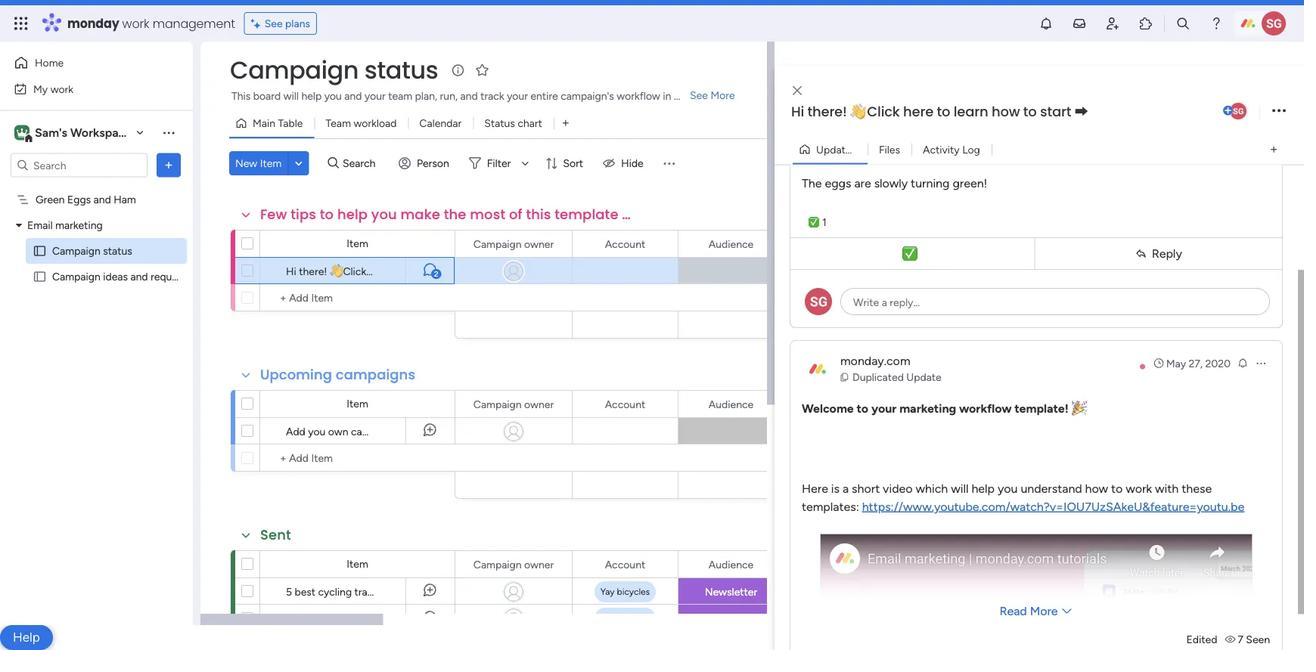 Task type: vqa. For each thing, say whether or not it's contained in the screenshot.


Task type: describe. For each thing, give the bounding box(es) containing it.
how
[[286, 613, 308, 626]]

item for sent
[[347, 558, 368, 571]]

select product image
[[14, 16, 29, 31]]

1 horizontal spatial campaign status
[[230, 53, 438, 87]]

how inside "here is a short video which will help you understand how to work with these templates:"
[[1085, 481, 1108, 496]]

table
[[278, 117, 303, 130]]

add view image
[[563, 118, 569, 129]]

2 account field from the top
[[601, 396, 649, 413]]

sam green image
[[1262, 11, 1286, 36]]

read more
[[1000, 604, 1058, 618]]

sam's
[[35, 126, 67, 140]]

my work
[[33, 82, 73, 95]]

activity log
[[923, 143, 980, 156]]

person button
[[393, 151, 458, 176]]

5
[[286, 586, 292, 598]]

email
[[27, 219, 53, 232]]

1 vertical spatial hi
[[286, 265, 296, 278]]

add view image
[[1271, 144, 1277, 155]]

2020
[[1205, 357, 1231, 370]]

item for few tips to help you make the most of this template :)
[[347, 237, 368, 250]]

make
[[401, 205, 440, 224]]

sam green image
[[1229, 101, 1248, 121]]

add
[[286, 425, 305, 438]]

list box containing green eggs and ham
[[0, 184, 193, 494]]

reply button
[[1038, 241, 1279, 266]]

audience for few tips to help you make the most of this template :)
[[709, 238, 754, 250]]

how inside hi there! 👋  click here to learn how to start ➡️ field
[[992, 102, 1020, 121]]

public board image
[[33, 244, 47, 258]]

new item
[[235, 157, 282, 170]]

Upcoming campaigns field
[[256, 365, 419, 385]]

notifications image
[[1039, 16, 1054, 31]]

you down campaign status field
[[324, 90, 342, 103]]

3 owner from the top
[[524, 558, 554, 571]]

0 horizontal spatial a
[[377, 613, 383, 626]]

sort button
[[539, 151, 592, 176]]

campaign owner field for campaigns
[[470, 396, 558, 413]]

here
[[802, 481, 828, 496]]

audience for sent
[[709, 558, 754, 571]]

reply
[[1152, 246, 1182, 261]]

eggs
[[67, 193, 91, 206]]

0 horizontal spatial campaign status
[[52, 245, 132, 258]]

the eggs are slowly turning green!
[[802, 176, 987, 190]]

workspace
[[70, 126, 132, 140]]

7
[[1238, 633, 1244, 646]]

work for my
[[50, 82, 73, 95]]

few
[[260, 205, 287, 224]]

add to favorites image
[[475, 62, 490, 78]]

duplicated update
[[853, 371, 942, 384]]

riding
[[348, 613, 375, 626]]

2 workspace image from the left
[[17, 124, 27, 141]]

close image
[[793, 85, 802, 96]]

0 horizontal spatial will
[[283, 90, 299, 103]]

write
[[853, 296, 879, 309]]

0 horizontal spatial workflow
[[617, 90, 660, 103]]

welcome to your marketing workflow template! 🎉
[[802, 401, 1084, 415]]

run,
[[440, 90, 458, 103]]

2 horizontal spatial a
[[882, 296, 887, 309]]

search everything image
[[1176, 16, 1191, 31]]

any
[[434, 613, 450, 626]]

the
[[444, 205, 466, 224]]

reply...
[[890, 296, 920, 309]]

team
[[388, 90, 412, 103]]

more for see more
[[711, 89, 735, 102]]

calendar
[[419, 117, 462, 130]]

0 horizontal spatial options image
[[161, 158, 176, 173]]

0 vertical spatial status
[[364, 53, 438, 87]]

of
[[509, 205, 522, 224]]

this
[[231, 90, 251, 103]]

activity
[[923, 143, 960, 156]]

best
[[295, 586, 316, 598]]

1 vertical spatial learn
[[405, 265, 428, 278]]

campaign ideas and requests
[[52, 270, 192, 283]]

caret down image
[[16, 220, 22, 231]]

27,
[[1189, 357, 1203, 370]]

few tips to help you make the most of this template :)
[[260, 205, 632, 224]]

2 horizontal spatial your
[[871, 401, 897, 415]]

and up team workload
[[344, 90, 362, 103]]

Campaign status field
[[226, 53, 442, 87]]

1 vertical spatial status
[[103, 245, 132, 258]]

0 vertical spatial 2
[[866, 143, 872, 156]]

campaign for campaign status field
[[230, 53, 359, 87]]

my
[[33, 82, 48, 95]]

help
[[13, 630, 40, 646]]

Sent field
[[256, 526, 295, 545]]

Few tips to help you make the most of this template :) field
[[256, 205, 635, 225]]

to inside "here is a short video which will help you understand how to work with these templates:"
[[1111, 481, 1123, 496]]

hide button
[[597, 151, 653, 176]]

0 horizontal spatial hi there! 👋  click here to learn how to start ➡️
[[286, 265, 502, 278]]

status chart button
[[473, 111, 554, 135]]

hi there! 👋  click here to learn how to start ➡️ inside hi there! 👋  click here to learn how to start ➡️ field
[[791, 102, 1088, 121]]

here is a short video which will help you understand how to work with these templates:
[[802, 481, 1212, 514]]

campaign for campaign owner "field" related to tips
[[473, 238, 522, 250]]

1 button
[[803, 213, 833, 231]]

see for see plans
[[265, 17, 283, 30]]

bicycle
[[385, 613, 419, 626]]

v2 seen image
[[1225, 633, 1238, 646]]

workspace selection element
[[14, 124, 133, 143]]

and right run,
[[460, 90, 478, 103]]

my work button
[[9, 77, 163, 101]]

campaign's
[[561, 90, 614, 103]]

team
[[326, 117, 351, 130]]

inbox image
[[1072, 16, 1087, 31]]

1
[[822, 216, 827, 228]]

new item button
[[229, 151, 288, 176]]

1 workspace image from the left
[[14, 124, 30, 141]]

trails
[[354, 586, 377, 598]]

workspace options image
[[161, 125, 176, 140]]

may 27, 2020 link
[[1153, 356, 1231, 371]]

add you own campaign
[[286, 425, 397, 438]]

3 campaign owner from the top
[[473, 558, 554, 571]]

workspace.
[[694, 90, 748, 103]]

read more button
[[791, 596, 1282, 626]]

status
[[484, 117, 515, 130]]

turning
[[911, 176, 950, 190]]

board
[[253, 90, 281, 103]]

5 best cycling trails
[[286, 586, 377, 598]]

0 horizontal spatial start
[[324, 613, 345, 626]]

👋 inside hi there! 👋  click here to learn how to start ➡️ field
[[850, 102, 864, 121]]

help button
[[0, 626, 53, 651]]

see for see more
[[690, 89, 708, 102]]

1 + add item text field from the top
[[268, 289, 448, 307]]

filter
[[487, 157, 511, 170]]

Search in workspace field
[[32, 157, 126, 174]]

duplicated
[[853, 371, 904, 384]]

learn inside hi there! 👋  click here to learn how to start ➡️ field
[[954, 102, 988, 121]]

are
[[854, 176, 871, 190]]

bicycles for how to start riding a bicycle at any age
[[617, 613, 650, 624]]

invite members image
[[1105, 16, 1120, 31]]

green eggs and ham
[[36, 193, 136, 206]]

understand
[[1021, 481, 1082, 496]]

ham
[[114, 193, 136, 206]]

1 vertical spatial marketing
[[900, 401, 956, 415]]

apps image
[[1139, 16, 1154, 31]]

you inside few tips to help you make the most of this template :) field
[[371, 205, 397, 224]]

1 vertical spatial ➡️
[[491, 265, 502, 278]]

filter button
[[463, 151, 534, 176]]

main
[[253, 117, 275, 130]]

management
[[153, 15, 235, 32]]

yay bicycles for how to start riding a bicycle at any age
[[600, 613, 650, 624]]

age
[[453, 613, 470, 626]]

account for sent
[[605, 558, 645, 571]]

updates / 2
[[816, 143, 872, 156]]

v2 search image
[[328, 155, 339, 172]]

updates
[[816, 143, 856, 156]]

2 account from the top
[[605, 398, 645, 411]]

green
[[36, 193, 65, 206]]

1 horizontal spatial your
[[507, 90, 528, 103]]

sam's workspace button
[[11, 120, 151, 146]]

home button
[[9, 51, 163, 75]]

1 vertical spatial there!
[[299, 265, 327, 278]]

ideas
[[103, 270, 128, 283]]

seen
[[1246, 633, 1270, 646]]

2 audience from the top
[[709, 398, 754, 411]]



Task type: locate. For each thing, give the bounding box(es) containing it.
Audience field
[[705, 236, 757, 252], [705, 396, 757, 413], [705, 556, 757, 573]]

0 vertical spatial more
[[711, 89, 735, 102]]

1 vertical spatial options image
[[1255, 357, 1267, 369]]

work inside "button"
[[50, 82, 73, 95]]

2 owner from the top
[[524, 398, 554, 411]]

hide
[[621, 157, 644, 170]]

sent
[[260, 526, 291, 545]]

marketing down update
[[900, 401, 956, 415]]

1 vertical spatial 2
[[434, 270, 438, 279]]

0 horizontal spatial click
[[343, 265, 366, 278]]

chart
[[518, 117, 542, 130]]

0 vertical spatial a
[[882, 296, 887, 309]]

item
[[260, 157, 282, 170], [347, 237, 368, 250], [347, 398, 368, 410], [347, 558, 368, 571]]

1 vertical spatial a
[[843, 481, 849, 496]]

0 vertical spatial hi there! 👋  click here to learn how to start ➡️
[[791, 102, 1088, 121]]

you left the understand
[[998, 481, 1018, 496]]

3 account field from the top
[[601, 556, 649, 573]]

help for to
[[337, 205, 368, 224]]

/
[[859, 143, 863, 156]]

status chart
[[484, 117, 542, 130]]

:)
[[622, 205, 632, 224]]

team workload
[[326, 117, 397, 130]]

show board description image
[[449, 63, 467, 78]]

click up files
[[867, 102, 900, 121]]

the
[[802, 176, 822, 190]]

account field for sent
[[601, 556, 649, 573]]

and right ideas
[[130, 270, 148, 283]]

0 horizontal spatial there!
[[299, 265, 327, 278]]

see plans button
[[244, 12, 317, 35]]

1 vertical spatial workflow
[[959, 401, 1012, 415]]

will inside "here is a short video which will help you understand how to work with these templates:"
[[951, 481, 969, 496]]

status up ideas
[[103, 245, 132, 258]]

how to start riding a bicycle at any age
[[286, 613, 470, 626]]

1 horizontal spatial learn
[[954, 102, 988, 121]]

🎉
[[1072, 401, 1084, 415]]

tips
[[291, 205, 316, 224]]

2 + add item text field from the top
[[268, 449, 386, 468]]

workflow
[[617, 90, 660, 103], [959, 401, 1012, 415]]

1 horizontal spatial click
[[867, 102, 900, 121]]

here
[[903, 102, 934, 121], [369, 265, 390, 278]]

at
[[422, 613, 431, 626]]

slowly
[[874, 176, 908, 190]]

yay for how to start riding a bicycle at any age
[[600, 613, 615, 624]]

campaign
[[351, 425, 397, 438]]

to
[[937, 102, 950, 121], [1023, 102, 1037, 121], [320, 205, 334, 224], [393, 265, 403, 278], [454, 265, 464, 278], [857, 401, 869, 415], [1111, 481, 1123, 496], [311, 613, 321, 626]]

there! down 'tips'
[[299, 265, 327, 278]]

activity log button
[[912, 137, 992, 162]]

2 bicycles from the top
[[617, 613, 650, 624]]

more inside button
[[1030, 604, 1058, 618]]

hi down 'tips'
[[286, 265, 296, 278]]

template!
[[1015, 401, 1069, 415]]

work right monday
[[122, 15, 149, 32]]

0 vertical spatial account field
[[601, 236, 649, 252]]

1 horizontal spatial work
[[122, 15, 149, 32]]

cycling
[[318, 586, 352, 598]]

more for read more
[[1030, 604, 1058, 618]]

campaign for campaign owner "field" corresponding to campaigns
[[473, 398, 522, 411]]

1 campaign owner from the top
[[473, 238, 554, 250]]

track
[[480, 90, 504, 103]]

0 vertical spatial hi
[[791, 102, 804, 121]]

monday work management
[[67, 15, 235, 32]]

2 vertical spatial audience field
[[705, 556, 757, 573]]

options image down 'workspace options' icon
[[161, 158, 176, 173]]

in
[[663, 90, 671, 103]]

2 vertical spatial help
[[972, 481, 995, 496]]

newsletter for 5 best cycling trails
[[705, 586, 757, 599]]

1 horizontal spatial hi there! 👋  click here to learn how to start ➡️
[[791, 102, 1088, 121]]

update
[[906, 371, 942, 384]]

0 vertical spatial 👋
[[850, 102, 864, 121]]

and left ham
[[94, 193, 111, 206]]

1 bicycles from the top
[[617, 587, 650, 598]]

hi there! 👋  click here to learn how to start ➡️ down make
[[286, 265, 502, 278]]

0 vertical spatial workflow
[[617, 90, 660, 103]]

account
[[605, 238, 645, 250], [605, 398, 645, 411], [605, 558, 645, 571]]

more right read
[[1030, 604, 1058, 618]]

1 vertical spatial see
[[690, 89, 708, 102]]

1 account from the top
[[605, 238, 645, 250]]

list box
[[0, 184, 193, 494]]

3 campaign owner field from the top
[[470, 556, 558, 573]]

there! up updates / 2 button
[[808, 102, 847, 121]]

plans
[[285, 17, 310, 30]]

0 vertical spatial account
[[605, 238, 645, 250]]

workspace image
[[14, 124, 30, 141], [17, 124, 27, 141]]

here inside field
[[903, 102, 934, 121]]

3 account from the top
[[605, 558, 645, 571]]

files
[[879, 143, 900, 156]]

see inside see more link
[[690, 89, 708, 102]]

1 audience field from the top
[[705, 236, 757, 252]]

1 vertical spatial yay
[[600, 613, 615, 624]]

a right write
[[882, 296, 887, 309]]

1 vertical spatial campaign owner field
[[470, 396, 558, 413]]

team workload button
[[314, 111, 408, 135]]

a inside "here is a short video which will help you understand how to work with these templates:"
[[843, 481, 849, 496]]

marketing down eggs
[[55, 219, 103, 232]]

0 vertical spatial marketing
[[55, 219, 103, 232]]

2 right /
[[866, 143, 872, 156]]

item inside button
[[260, 157, 282, 170]]

0 horizontal spatial status
[[103, 245, 132, 258]]

2 campaign owner field from the top
[[470, 396, 558, 413]]

a right is
[[843, 481, 849, 496]]

write a reply...
[[853, 296, 920, 309]]

click left 2 button
[[343, 265, 366, 278]]

eggs
[[825, 176, 851, 190]]

2 down few tips to help you make the most of this template :) field
[[434, 270, 438, 279]]

bicycles for 5 best cycling trails
[[617, 587, 650, 598]]

1 vertical spatial work
[[50, 82, 73, 95]]

one
[[674, 90, 692, 103]]

account field for few tips to help you make the most of this template :)
[[601, 236, 649, 252]]

2 campaign owner from the top
[[473, 398, 554, 411]]

template
[[555, 205, 618, 224]]

work right my
[[50, 82, 73, 95]]

1 vertical spatial 👋
[[330, 265, 340, 278]]

help
[[301, 90, 322, 103], [337, 205, 368, 224], [972, 481, 995, 496]]

here up activity
[[903, 102, 934, 121]]

will right "which"
[[951, 481, 969, 496]]

1 horizontal spatial ➡️
[[1075, 102, 1088, 121]]

owner for tips
[[524, 238, 554, 250]]

help right "which"
[[972, 481, 995, 496]]

see inside see plans button
[[265, 17, 283, 30]]

2 newsletter from the top
[[705, 612, 757, 625]]

your right the track
[[507, 90, 528, 103]]

welcome
[[802, 401, 854, 415]]

0 vertical spatial options image
[[161, 158, 176, 173]]

help right 'tips'
[[337, 205, 368, 224]]

hi inside field
[[791, 102, 804, 121]]

1 vertical spatial help
[[337, 205, 368, 224]]

work left with
[[1126, 481, 1152, 496]]

workflow left template!
[[959, 401, 1012, 415]]

marketing
[[55, 219, 103, 232], [900, 401, 956, 415]]

workload
[[354, 117, 397, 130]]

main table button
[[229, 111, 314, 135]]

there! inside field
[[808, 102, 847, 121]]

here left 2 button
[[369, 265, 390, 278]]

1 vertical spatial audience field
[[705, 396, 757, 413]]

arrow down image
[[516, 154, 534, 172]]

1 horizontal spatial options image
[[1255, 357, 1267, 369]]

Account field
[[601, 236, 649, 252], [601, 396, 649, 413], [601, 556, 649, 573]]

requests
[[151, 270, 192, 283]]

+ Add Item text field
[[268, 289, 448, 307], [268, 449, 386, 468]]

2 audience field from the top
[[705, 396, 757, 413]]

account for few tips to help you make the most of this template :)
[[605, 238, 645, 250]]

1 vertical spatial + add item text field
[[268, 449, 386, 468]]

0 vertical spatial campaign owner
[[473, 238, 554, 250]]

work for monday
[[122, 15, 149, 32]]

yay for 5 best cycling trails
[[600, 587, 615, 598]]

1 horizontal spatial 👋
[[850, 102, 864, 121]]

0 vertical spatial newsletter
[[705, 586, 757, 599]]

help for will
[[301, 90, 322, 103]]

read
[[1000, 604, 1027, 618]]

status up team
[[364, 53, 438, 87]]

0 vertical spatial here
[[903, 102, 934, 121]]

menu image
[[662, 156, 677, 171]]

0 vertical spatial bicycles
[[617, 587, 650, 598]]

help image
[[1209, 16, 1224, 31]]

1 horizontal spatial marketing
[[900, 401, 956, 415]]

item for upcoming campaigns
[[347, 398, 368, 410]]

campaign status up ideas
[[52, 245, 132, 258]]

1 yay bicycles from the top
[[600, 587, 650, 598]]

campaign owner field for tips
[[470, 236, 558, 252]]

1 horizontal spatial how
[[992, 102, 1020, 121]]

0 vertical spatial owner
[[524, 238, 554, 250]]

1 yay from the top
[[600, 587, 615, 598]]

1 horizontal spatial more
[[1030, 604, 1058, 618]]

click
[[867, 102, 900, 121], [343, 265, 366, 278]]

campaign status up team
[[230, 53, 438, 87]]

1 campaign owner field from the top
[[470, 236, 558, 252]]

audience field for sent
[[705, 556, 757, 573]]

status
[[364, 53, 438, 87], [103, 245, 132, 258]]

there!
[[808, 102, 847, 121], [299, 265, 327, 278]]

work inside "here is a short video which will help you understand how to work with these templates:"
[[1126, 481, 1152, 496]]

dapulse addbtn image
[[1223, 106, 1233, 116]]

options image
[[161, 158, 176, 173], [1255, 357, 1267, 369]]

plan,
[[415, 90, 437, 103]]

1 vertical spatial how
[[431, 265, 451, 278]]

1 horizontal spatial 2
[[866, 143, 872, 156]]

1 horizontal spatial here
[[903, 102, 934, 121]]

see more
[[690, 89, 735, 102]]

see right in
[[690, 89, 708, 102]]

2 vertical spatial account
[[605, 558, 645, 571]]

2 button
[[405, 257, 455, 284]]

0 horizontal spatial marketing
[[55, 219, 103, 232]]

may
[[1166, 357, 1186, 370]]

0 horizontal spatial learn
[[405, 265, 428, 278]]

sam's workspace
[[35, 126, 132, 140]]

start inside field
[[1040, 102, 1071, 121]]

0 vertical spatial + add item text field
[[268, 289, 448, 307]]

your left team
[[365, 90, 386, 103]]

to inside field
[[320, 205, 334, 224]]

entire
[[531, 90, 558, 103]]

3 audience field from the top
[[705, 556, 757, 573]]

1 vertical spatial hi there! 👋  click here to learn how to start ➡️
[[286, 265, 502, 278]]

angle down image
[[295, 158, 302, 169]]

2 vertical spatial a
[[377, 613, 383, 626]]

hi down close icon
[[791, 102, 804, 121]]

2 vertical spatial campaign owner
[[473, 558, 554, 571]]

1 vertical spatial campaign status
[[52, 245, 132, 258]]

your down "duplicated"
[[871, 401, 897, 415]]

campaigns
[[336, 365, 415, 385]]

2 yay from the top
[[600, 613, 615, 624]]

0 horizontal spatial your
[[365, 90, 386, 103]]

1 vertical spatial start
[[466, 265, 488, 278]]

1 vertical spatial click
[[343, 265, 366, 278]]

options image right reminder icon
[[1255, 357, 1267, 369]]

how
[[992, 102, 1020, 121], [431, 265, 451, 278], [1085, 481, 1108, 496]]

2 horizontal spatial work
[[1126, 481, 1152, 496]]

public board image
[[33, 270, 47, 284]]

options image
[[1272, 101, 1286, 121]]

Campaign owner field
[[470, 236, 558, 252], [470, 396, 558, 413], [470, 556, 558, 573]]

campaign status
[[230, 53, 438, 87], [52, 245, 132, 258]]

audience field for few tips to help you make the most of this template :)
[[705, 236, 757, 252]]

0 horizontal spatial how
[[431, 265, 451, 278]]

files button
[[868, 137, 912, 162]]

0 vertical spatial there!
[[808, 102, 847, 121]]

more
[[711, 89, 735, 102], [1030, 604, 1058, 618]]

3 audience from the top
[[709, 558, 754, 571]]

0 vertical spatial audience
[[709, 238, 754, 250]]

own
[[328, 425, 348, 438]]

workflow left in
[[617, 90, 660, 103]]

0 vertical spatial will
[[283, 90, 299, 103]]

1 owner from the top
[[524, 238, 554, 250]]

click inside field
[[867, 102, 900, 121]]

is
[[831, 481, 840, 496]]

0 vertical spatial yay
[[600, 587, 615, 598]]

this
[[526, 205, 551, 224]]

see plans
[[265, 17, 310, 30]]

2 horizontal spatial start
[[1040, 102, 1071, 121]]

1 audience from the top
[[709, 238, 754, 250]]

more right the one
[[711, 89, 735, 102]]

learn down make
[[405, 265, 428, 278]]

1 horizontal spatial help
[[337, 205, 368, 224]]

a right riding
[[377, 613, 383, 626]]

1 vertical spatial account field
[[601, 396, 649, 413]]

see left plans
[[265, 17, 283, 30]]

and
[[344, 90, 362, 103], [460, 90, 478, 103], [94, 193, 111, 206], [130, 270, 148, 283]]

will right 'board'
[[283, 90, 299, 103]]

1 vertical spatial owner
[[524, 398, 554, 411]]

1 vertical spatial account
[[605, 398, 645, 411]]

yay bicycles for 5 best cycling trails
[[600, 587, 650, 598]]

Hi there! 👋  Click here to learn how to start ➡️ field
[[788, 102, 1220, 122]]

0 horizontal spatial here
[[369, 265, 390, 278]]

➡️ inside field
[[1075, 102, 1088, 121]]

you right add on the left of page
[[308, 425, 326, 438]]

reminder image
[[1237, 357, 1249, 369]]

help inside "here is a short video which will help you understand how to work with these templates:"
[[972, 481, 995, 496]]

1 vertical spatial more
[[1030, 604, 1058, 618]]

hi there! 👋  click here to learn how to start ➡️ up activity
[[791, 102, 1088, 121]]

1 vertical spatial audience
[[709, 398, 754, 411]]

2 yay bicycles from the top
[[600, 613, 650, 624]]

owner for campaigns
[[524, 398, 554, 411]]

0 horizontal spatial 👋
[[330, 265, 340, 278]]

sort
[[563, 157, 583, 170]]

campaign owner for campaigns
[[473, 398, 554, 411]]

help down campaign status field
[[301, 90, 322, 103]]

➡️
[[1075, 102, 1088, 121], [491, 265, 502, 278]]

0 vertical spatial see
[[265, 17, 283, 30]]

1 horizontal spatial see
[[690, 89, 708, 102]]

these
[[1182, 481, 1212, 496]]

0 horizontal spatial ➡️
[[491, 265, 502, 278]]

Search field
[[339, 153, 384, 174]]

owner
[[524, 238, 554, 250], [524, 398, 554, 411], [524, 558, 554, 571]]

edited
[[1187, 633, 1217, 646]]

templates:
[[802, 499, 859, 514]]

campaign for third campaign owner "field"
[[473, 558, 522, 571]]

option
[[0, 186, 193, 189]]

1 vertical spatial newsletter
[[705, 612, 757, 625]]

you left make
[[371, 205, 397, 224]]

0 horizontal spatial 2
[[434, 270, 438, 279]]

1 vertical spatial campaign owner
[[473, 398, 554, 411]]

help inside field
[[337, 205, 368, 224]]

newsletter for how to start riding a bicycle at any age
[[705, 612, 757, 625]]

0 horizontal spatial help
[[301, 90, 322, 103]]

0 vertical spatial work
[[122, 15, 149, 32]]

campaign owner for tips
[[473, 238, 554, 250]]

1 newsletter from the top
[[705, 586, 757, 599]]

may 27, 2020
[[1166, 357, 1231, 370]]

2 vertical spatial how
[[1085, 481, 1108, 496]]

video
[[883, 481, 913, 496]]

hi there! 👋  click here to learn how to start ➡️
[[791, 102, 1088, 121], [286, 265, 502, 278]]

you inside "here is a short video which will help you understand how to work with these templates:"
[[998, 481, 1018, 496]]

updates / 2 button
[[793, 137, 872, 162]]

0 vertical spatial campaign status
[[230, 53, 438, 87]]

learn up log
[[954, 102, 988, 121]]

1 account field from the top
[[601, 236, 649, 252]]

0 vertical spatial ➡️
[[1075, 102, 1088, 121]]

2
[[866, 143, 872, 156], [434, 270, 438, 279]]

0 vertical spatial learn
[[954, 102, 988, 121]]

2 vertical spatial start
[[324, 613, 345, 626]]



